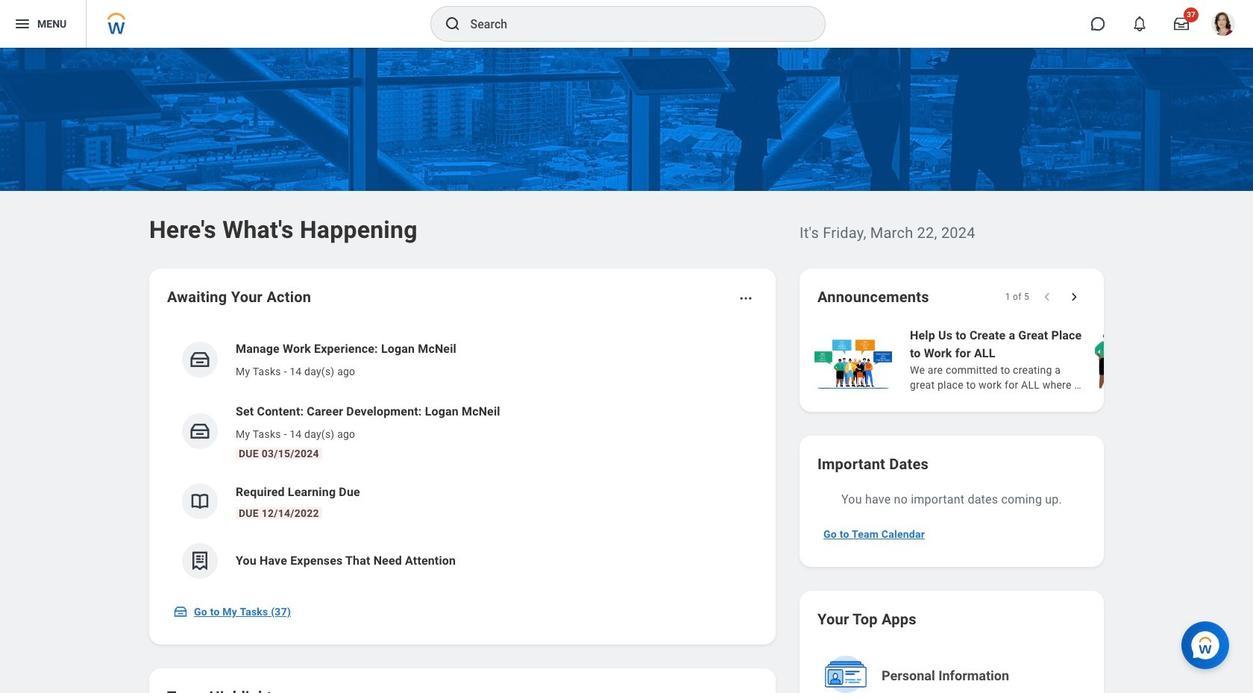 Task type: describe. For each thing, give the bounding box(es) containing it.
notifications large image
[[1133, 16, 1148, 31]]

dashboard expenses image
[[189, 550, 211, 572]]

book open image
[[189, 490, 211, 513]]

inbox image
[[189, 420, 211, 443]]

0 horizontal spatial list
[[167, 328, 758, 591]]

chevron right small image
[[1067, 290, 1082, 304]]

profile logan mcneil image
[[1212, 12, 1236, 39]]

0 horizontal spatial inbox image
[[173, 604, 188, 619]]



Task type: vqa. For each thing, say whether or not it's contained in the screenshot.
right ago
no



Task type: locate. For each thing, give the bounding box(es) containing it.
0 vertical spatial inbox image
[[189, 349, 211, 371]]

1 horizontal spatial inbox image
[[189, 349, 211, 371]]

search image
[[444, 15, 462, 33]]

justify image
[[13, 15, 31, 33]]

1 horizontal spatial list
[[812, 325, 1254, 394]]

inbox large image
[[1175, 16, 1190, 31]]

chevron left small image
[[1040, 290, 1055, 304]]

Search Workday  search field
[[471, 7, 794, 40]]

status
[[1006, 291, 1030, 303]]

related actions image
[[739, 291, 754, 306]]

inbox image
[[189, 349, 211, 371], [173, 604, 188, 619]]

main content
[[0, 48, 1254, 693]]

1 vertical spatial inbox image
[[173, 604, 188, 619]]

banner
[[0, 0, 1254, 48]]

list
[[812, 325, 1254, 394], [167, 328, 758, 591]]



